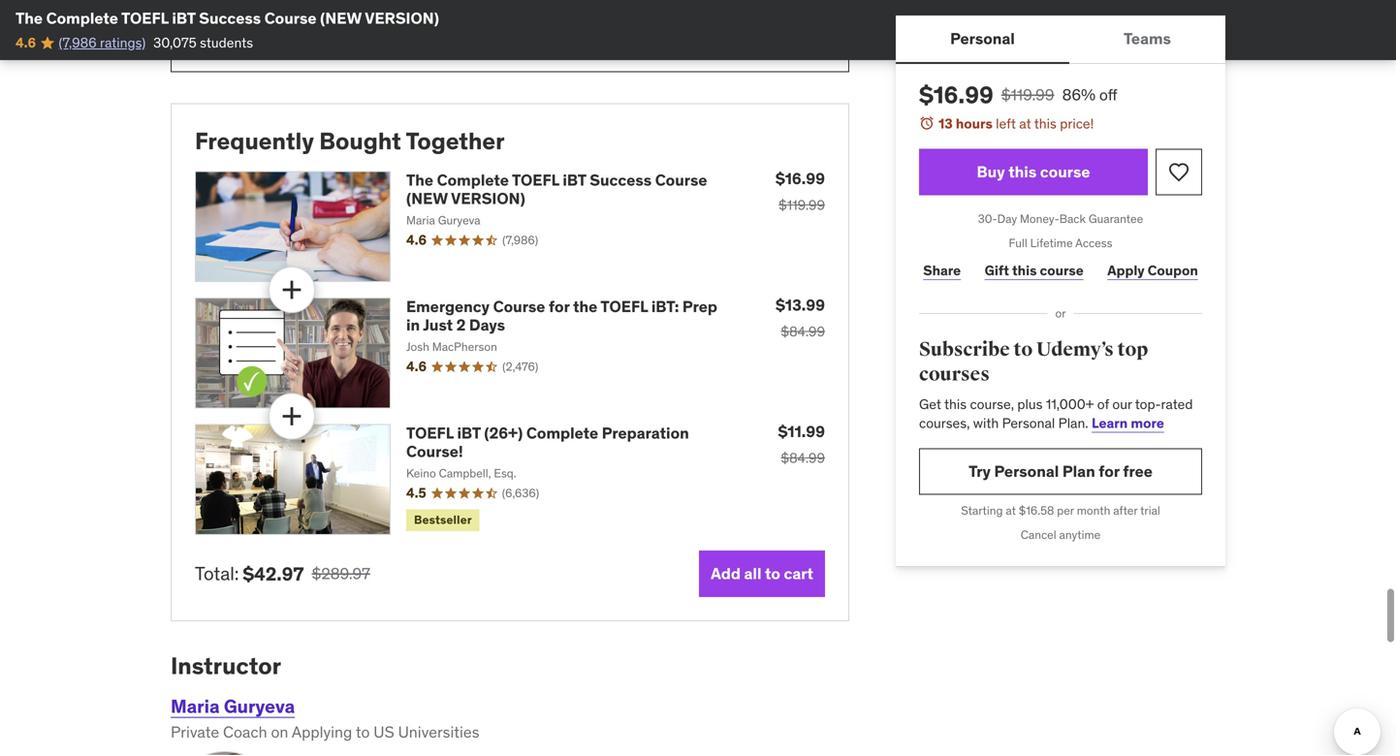 Task type: describe. For each thing, give the bounding box(es) containing it.
subscribe
[[920, 338, 1010, 362]]

show more
[[474, 44, 547, 61]]

maria guryeva link
[[171, 695, 295, 719]]

courses
[[920, 363, 990, 387]]

$13.99 $84.99
[[776, 295, 825, 340]]

try
[[969, 462, 991, 481]]

buy this course button
[[920, 149, 1148, 196]]

starting
[[961, 503, 1003, 518]]

free
[[1124, 462, 1153, 481]]

josh
[[406, 339, 430, 354]]

(new for the complete toefl ibt success course (new version) maria guryeva
[[406, 189, 448, 209]]

add all to cart button
[[699, 551, 825, 597]]

bought
[[319, 127, 401, 156]]

on
[[271, 723, 288, 743]]

4.5
[[406, 485, 427, 502]]

us
[[374, 723, 395, 743]]

4.6 for the complete toefl ibt success course (new version)
[[406, 231, 427, 249]]

in
[[406, 315, 420, 335]]

coupon
[[1148, 262, 1199, 279]]

(7,986)
[[503, 233, 538, 248]]

after
[[1114, 503, 1138, 518]]

ratings)
[[100, 34, 146, 51]]

maria guryeva private coach on applying to us universities
[[171, 695, 480, 743]]

apply coupon button
[[1104, 251, 1203, 290]]

top-
[[1136, 396, 1162, 413]]

$11.99 $84.99
[[778, 422, 825, 467]]

days
[[469, 315, 505, 335]]

the complete toefl ibt success course (new version)
[[16, 8, 439, 28]]

guryeva inside the complete toefl ibt success course (new version) maria guryeva
[[438, 213, 481, 228]]

13 hours left at this price!
[[939, 115, 1094, 132]]

30,075
[[153, 34, 197, 51]]

private
[[171, 723, 219, 743]]

toefl ibt (26+) complete preparation course! keino campbell, esq.
[[406, 423, 689, 481]]

toefl up "ratings)"
[[121, 8, 169, 28]]

course for buy this course
[[1041, 162, 1091, 182]]

anytime
[[1060, 527, 1101, 542]]

ibt for the complete toefl ibt success course (new version)
[[172, 8, 196, 28]]

30-day money-back guarantee full lifetime access
[[979, 212, 1144, 251]]

learn more link
[[1092, 415, 1165, 432]]

wishlist image
[[1168, 161, 1191, 184]]

plan
[[1063, 462, 1096, 481]]

cart
[[784, 564, 814, 584]]

complete for the complete toefl ibt success course (new version) maria guryeva
[[437, 170, 509, 190]]

4.6 for emergency course for the toefl ibt: prep in just 2 days
[[406, 358, 427, 376]]

tab list containing personal
[[896, 16, 1226, 64]]

keino
[[406, 466, 436, 481]]

teams
[[1124, 29, 1172, 48]]

86%
[[1063, 85, 1096, 105]]

emergency course for the toefl ibt: prep in just 2 days link
[[406, 297, 718, 335]]

add
[[711, 564, 741, 584]]

gift this course link
[[981, 251, 1088, 290]]

add all to cart
[[711, 564, 814, 584]]

(7,986
[[59, 34, 97, 51]]

share
[[924, 262, 961, 279]]

personal inside "link"
[[995, 462, 1060, 481]]

show
[[474, 44, 510, 61]]

together
[[406, 127, 505, 156]]

$119.99 for $16.99 $119.99 86% off
[[1002, 85, 1055, 105]]

teams button
[[1070, 16, 1226, 62]]

this for buy
[[1009, 162, 1037, 182]]

our
[[1113, 396, 1133, 413]]

top
[[1118, 338, 1149, 362]]

0 vertical spatial at
[[1020, 115, 1032, 132]]

get this course, plus 11,000+ of our top-rated courses, with personal plan.
[[920, 396, 1194, 432]]

hours
[[956, 115, 993, 132]]

learn
[[1092, 415, 1128, 432]]

course!
[[406, 442, 463, 462]]

2
[[457, 315, 466, 335]]

rated
[[1162, 396, 1194, 413]]

universities
[[398, 723, 480, 743]]

off
[[1100, 85, 1118, 105]]

left
[[996, 115, 1016, 132]]

buy
[[977, 162, 1006, 182]]

course,
[[970, 396, 1015, 413]]

$13.99
[[776, 295, 825, 315]]

coach
[[223, 723, 267, 743]]

for inside emergency course for the toefl ibt: prep in just 2 days josh macpherson
[[549, 297, 570, 317]]

personal inside get this course, plus 11,000+ of our top-rated courses, with personal plan.
[[1003, 415, 1056, 432]]

toefl inside the complete toefl ibt success course (new version) maria guryeva
[[512, 170, 560, 190]]

starting at $16.58 per month after trial cancel anytime
[[961, 503, 1161, 542]]

full
[[1009, 236, 1028, 251]]

cancel
[[1021, 527, 1057, 542]]

personal inside button
[[951, 29, 1015, 48]]

frequently bought together
[[195, 127, 505, 156]]

course inside emergency course for the toefl ibt: prep in just 2 days josh macpherson
[[493, 297, 546, 317]]

esq.
[[494, 466, 517, 481]]

share button
[[920, 251, 966, 290]]

0 vertical spatial 4.6
[[16, 34, 36, 51]]

for inside 'try personal plan for free' "link"
[[1099, 462, 1120, 481]]

30-
[[979, 212, 998, 227]]

(new for the complete toefl ibt success course (new version)
[[320, 8, 362, 28]]

instructor
[[171, 652, 281, 681]]



Task type: vqa. For each thing, say whether or not it's contained in the screenshot.
The Sell
no



Task type: locate. For each thing, give the bounding box(es) containing it.
0 vertical spatial more
[[513, 44, 547, 61]]

lifetime
[[1031, 236, 1073, 251]]

1 vertical spatial course
[[655, 170, 708, 190]]

1 horizontal spatial success
[[590, 170, 652, 190]]

$84.99 inside '$13.99 $84.99'
[[781, 323, 825, 340]]

guryeva down together
[[438, 213, 481, 228]]

subscribe to udemy's top courses
[[920, 338, 1149, 387]]

course down lifetime
[[1040, 262, 1084, 279]]

this up courses,
[[945, 396, 967, 413]]

this
[[1035, 115, 1057, 132], [1009, 162, 1037, 182], [1013, 262, 1037, 279], [945, 396, 967, 413]]

more for show more
[[513, 44, 547, 61]]

0 vertical spatial maria
[[406, 213, 435, 228]]

guarantee
[[1089, 212, 1144, 227]]

plus
[[1018, 396, 1043, 413]]

1 vertical spatial $16.99
[[776, 169, 825, 189]]

1 vertical spatial ibt
[[563, 170, 587, 190]]

guryeva inside maria guryeva private coach on applying to us universities
[[224, 695, 295, 719]]

the for the complete toefl ibt success course (new version)
[[16, 8, 43, 28]]

0 horizontal spatial course
[[265, 8, 317, 28]]

1 vertical spatial to
[[765, 564, 781, 584]]

macpherson
[[432, 339, 497, 354]]

more inside button
[[513, 44, 547, 61]]

1 course from the top
[[1041, 162, 1091, 182]]

1 horizontal spatial $119.99
[[1002, 85, 1055, 105]]

1 horizontal spatial ibt
[[457, 423, 481, 443]]

0 horizontal spatial maria
[[171, 695, 220, 719]]

complete inside the complete toefl ibt success course (new version) maria guryeva
[[437, 170, 509, 190]]

version)
[[365, 8, 439, 28], [451, 189, 526, 209]]

0 vertical spatial success
[[199, 8, 261, 28]]

0 horizontal spatial the
[[16, 8, 43, 28]]

ibt for the complete toefl ibt success course (new version) maria guryeva
[[563, 170, 587, 190]]

1 vertical spatial the
[[406, 170, 434, 190]]

get
[[920, 396, 942, 413]]

0 horizontal spatial $119.99
[[779, 196, 825, 214]]

version) for the complete toefl ibt success course (new version)
[[365, 8, 439, 28]]

$16.58
[[1019, 503, 1055, 518]]

2 horizontal spatial ibt
[[563, 170, 587, 190]]

0 vertical spatial ibt
[[172, 8, 196, 28]]

for left free
[[1099, 462, 1120, 481]]

1 vertical spatial complete
[[437, 170, 509, 190]]

2 vertical spatial course
[[493, 297, 546, 317]]

course for the complete toefl ibt success course (new version)
[[265, 8, 317, 28]]

this left price!
[[1035, 115, 1057, 132]]

at right left
[[1020, 115, 1032, 132]]

0 vertical spatial guryeva
[[438, 213, 481, 228]]

access
[[1076, 236, 1113, 251]]

1 horizontal spatial (new
[[406, 189, 448, 209]]

with
[[974, 415, 999, 432]]

month
[[1077, 503, 1111, 518]]

day
[[998, 212, 1018, 227]]

this for gift
[[1013, 262, 1037, 279]]

toefl inside toefl ibt (26+) complete preparation course! keino campbell, esq.
[[406, 423, 454, 443]]

0 vertical spatial course
[[265, 8, 317, 28]]

learn more
[[1092, 415, 1165, 432]]

emergency
[[406, 297, 490, 317]]

$16.99
[[920, 81, 994, 110], [776, 169, 825, 189]]

more
[[513, 44, 547, 61], [1131, 415, 1165, 432]]

(new
[[320, 8, 362, 28], [406, 189, 448, 209]]

11,000+
[[1046, 396, 1095, 413]]

the for the complete toefl ibt success course (new version) maria guryeva
[[406, 170, 434, 190]]

personal
[[951, 29, 1015, 48], [1003, 415, 1056, 432], [995, 462, 1060, 481]]

6636 reviews element
[[502, 486, 539, 502]]

this inside button
[[1009, 162, 1037, 182]]

13
[[939, 115, 953, 132]]

1 horizontal spatial at
[[1020, 115, 1032, 132]]

personal down plus
[[1003, 415, 1056, 432]]

the inside the complete toefl ibt success course (new version) maria guryeva
[[406, 170, 434, 190]]

show more button
[[171, 34, 850, 72]]

ibt inside the complete toefl ibt success course (new version) maria guryeva
[[563, 170, 587, 190]]

0 vertical spatial (new
[[320, 8, 362, 28]]

4.6
[[16, 34, 36, 51], [406, 231, 427, 249], [406, 358, 427, 376]]

2 vertical spatial 4.6
[[406, 358, 427, 376]]

preparation
[[602, 423, 689, 443]]

applying
[[292, 723, 352, 743]]

1 horizontal spatial version)
[[451, 189, 526, 209]]

0 horizontal spatial version)
[[365, 8, 439, 28]]

1 horizontal spatial more
[[1131, 415, 1165, 432]]

2 vertical spatial complete
[[527, 423, 599, 443]]

0 horizontal spatial guryeva
[[224, 695, 295, 719]]

try personal plan for free link
[[920, 449, 1203, 495]]

success inside the complete toefl ibt success course (new version) maria guryeva
[[590, 170, 652, 190]]

$11.99
[[778, 422, 825, 442]]

0 horizontal spatial for
[[549, 297, 570, 317]]

maria inside maria guryeva private coach on applying to us universities
[[171, 695, 220, 719]]

gift
[[985, 262, 1010, 279]]

complete right '(26+)'
[[527, 423, 599, 443]]

of
[[1098, 396, 1110, 413]]

4.6 up emergency at the left top
[[406, 231, 427, 249]]

course for the complete toefl ibt success course (new version) maria guryeva
[[655, 170, 708, 190]]

alarm image
[[920, 115, 935, 131]]

tab list
[[896, 16, 1226, 64]]

for
[[549, 297, 570, 317], [1099, 462, 1120, 481]]

0 vertical spatial to
[[1014, 338, 1033, 362]]

1 horizontal spatial maria
[[406, 213, 435, 228]]

0 horizontal spatial to
[[356, 723, 370, 743]]

more right show
[[513, 44, 547, 61]]

1 vertical spatial version)
[[451, 189, 526, 209]]

to inside button
[[765, 564, 781, 584]]

this inside get this course, plus 11,000+ of our top-rated courses, with personal plan.
[[945, 396, 967, 413]]

1 vertical spatial 4.6
[[406, 231, 427, 249]]

$119.99 inside $16.99 $119.99 86% off
[[1002, 85, 1055, 105]]

complete inside toefl ibt (26+) complete preparation course! keino campbell, esq.
[[527, 423, 599, 443]]

0 horizontal spatial at
[[1006, 503, 1016, 518]]

2 vertical spatial to
[[356, 723, 370, 743]]

course inside the complete toefl ibt success course (new version) maria guryeva
[[655, 170, 708, 190]]

0 horizontal spatial (new
[[320, 8, 362, 28]]

course for gift this course
[[1040, 262, 1084, 279]]

30,075 students
[[153, 34, 253, 51]]

personal up "$16.58"
[[995, 462, 1060, 481]]

all
[[744, 564, 762, 584]]

maria up private
[[171, 695, 220, 719]]

success for the complete toefl ibt success course (new version) maria guryeva
[[590, 170, 652, 190]]

version) inside the complete toefl ibt success course (new version) maria guryeva
[[451, 189, 526, 209]]

to right all
[[765, 564, 781, 584]]

$119.99
[[1002, 85, 1055, 105], [779, 196, 825, 214]]

plan.
[[1059, 415, 1089, 432]]

1 vertical spatial at
[[1006, 503, 1016, 518]]

the complete toefl ibt success course (new version) link
[[406, 170, 708, 209]]

1 horizontal spatial guryeva
[[438, 213, 481, 228]]

course up back
[[1041, 162, 1091, 182]]

trial
[[1141, 503, 1161, 518]]

1 vertical spatial $119.99
[[779, 196, 825, 214]]

maria down together
[[406, 213, 435, 228]]

1 vertical spatial maria
[[171, 695, 220, 719]]

4.6 down josh in the left of the page
[[406, 358, 427, 376]]

ibt inside toefl ibt (26+) complete preparation course! keino campbell, esq.
[[457, 423, 481, 443]]

toefl ibt (26+) complete preparation course! link
[[406, 423, 689, 462]]

1 horizontal spatial $16.99
[[920, 81, 994, 110]]

to left udemy's
[[1014, 338, 1033, 362]]

more down top-
[[1131, 415, 1165, 432]]

at left "$16.58"
[[1006, 503, 1016, 518]]

this for get
[[945, 396, 967, 413]]

total:
[[195, 562, 239, 586]]

1 horizontal spatial for
[[1099, 462, 1120, 481]]

prep
[[683, 297, 718, 317]]

1 vertical spatial guryeva
[[224, 695, 295, 719]]

0 vertical spatial personal
[[951, 29, 1015, 48]]

price!
[[1060, 115, 1094, 132]]

the
[[573, 297, 598, 317]]

to left the us
[[356, 723, 370, 743]]

$16.99 for $16.99 $119.99 86% off
[[920, 81, 994, 110]]

to inside subscribe to udemy's top courses
[[1014, 338, 1033, 362]]

0 horizontal spatial complete
[[46, 8, 118, 28]]

money-
[[1020, 212, 1060, 227]]

students
[[200, 34, 253, 51]]

0 vertical spatial version)
[[365, 8, 439, 28]]

$119.99 inside $16.99 $119.99
[[779, 196, 825, 214]]

1 horizontal spatial complete
[[437, 170, 509, 190]]

$84.99 down the "$11.99"
[[781, 450, 825, 467]]

1 horizontal spatial the
[[406, 170, 434, 190]]

toefl inside emergency course for the toefl ibt: prep in just 2 days josh macpherson
[[601, 297, 648, 317]]

1 vertical spatial for
[[1099, 462, 1120, 481]]

to inside maria guryeva private coach on applying to us universities
[[356, 723, 370, 743]]

1 vertical spatial course
[[1040, 262, 1084, 279]]

2 horizontal spatial complete
[[527, 423, 599, 443]]

0 horizontal spatial $16.99
[[776, 169, 825, 189]]

0 horizontal spatial more
[[513, 44, 547, 61]]

0 vertical spatial the
[[16, 8, 43, 28]]

0 vertical spatial for
[[549, 297, 570, 317]]

(7,986 ratings)
[[59, 34, 146, 51]]

ibt:
[[652, 297, 679, 317]]

courses,
[[920, 415, 970, 432]]

frequently
[[195, 127, 314, 156]]

complete for the complete toefl ibt success course (new version)
[[46, 8, 118, 28]]

toefl up keino
[[406, 423, 454, 443]]

apply coupon
[[1108, 262, 1199, 279]]

$16.99 for $16.99 $119.99
[[776, 169, 825, 189]]

at
[[1020, 115, 1032, 132], [1006, 503, 1016, 518]]

for left the
[[549, 297, 570, 317]]

$119.99 for $16.99 $119.99
[[779, 196, 825, 214]]

more for learn more
[[1131, 415, 1165, 432]]

2 vertical spatial ibt
[[457, 423, 481, 443]]

personal up $16.99 $119.99 86% off
[[951, 29, 1015, 48]]

4.6 left (7,986
[[16, 34, 36, 51]]

0 vertical spatial course
[[1041, 162, 1091, 182]]

emergency course for the toefl ibt: prep in just 2 days josh macpherson
[[406, 297, 718, 354]]

$16.99 $119.99
[[776, 169, 825, 214]]

(26+)
[[484, 423, 523, 443]]

$84.99 for $11.99
[[781, 450, 825, 467]]

apply
[[1108, 262, 1145, 279]]

2 horizontal spatial to
[[1014, 338, 1033, 362]]

personal button
[[896, 16, 1070, 62]]

0 vertical spatial $119.99
[[1002, 85, 1055, 105]]

to
[[1014, 338, 1033, 362], [765, 564, 781, 584], [356, 723, 370, 743]]

2 horizontal spatial course
[[655, 170, 708, 190]]

success for the complete toefl ibt success course (new version)
[[199, 8, 261, 28]]

(new inside the complete toefl ibt success course (new version) maria guryeva
[[406, 189, 448, 209]]

udemy's
[[1037, 338, 1114, 362]]

2 course from the top
[[1040, 262, 1084, 279]]

$289.97
[[312, 564, 370, 584]]

2476 reviews element
[[503, 359, 539, 375]]

toefl right the
[[601, 297, 648, 317]]

(6,636)
[[502, 486, 539, 501]]

0 horizontal spatial ibt
[[172, 8, 196, 28]]

this right gift
[[1013, 262, 1037, 279]]

try personal plan for free
[[969, 462, 1153, 481]]

0 vertical spatial $84.99
[[781, 323, 825, 340]]

$84.99 inside $11.99 $84.99
[[781, 450, 825, 467]]

1 $84.99 from the top
[[781, 323, 825, 340]]

1 vertical spatial (new
[[406, 189, 448, 209]]

guryeva up coach
[[224, 695, 295, 719]]

course
[[265, 8, 317, 28], [655, 170, 708, 190], [493, 297, 546, 317]]

complete
[[46, 8, 118, 28], [437, 170, 509, 190], [527, 423, 599, 443]]

the complete toefl ibt success course (new version) maria guryeva
[[406, 170, 708, 228]]

7986 reviews element
[[503, 232, 538, 249]]

version) for the complete toefl ibt success course (new version) maria guryeva
[[451, 189, 526, 209]]

per
[[1058, 503, 1075, 518]]

1 vertical spatial more
[[1131, 415, 1165, 432]]

0 vertical spatial $16.99
[[920, 81, 994, 110]]

complete up (7,986
[[46, 8, 118, 28]]

1 vertical spatial $84.99
[[781, 450, 825, 467]]

(2,476)
[[503, 359, 539, 375]]

2 vertical spatial personal
[[995, 462, 1060, 481]]

1 vertical spatial personal
[[1003, 415, 1056, 432]]

0 horizontal spatial success
[[199, 8, 261, 28]]

2 $84.99 from the top
[[781, 450, 825, 467]]

$16.99 $119.99 86% off
[[920, 81, 1118, 110]]

bestseller
[[414, 513, 472, 528]]

maria inside the complete toefl ibt success course (new version) maria guryeva
[[406, 213, 435, 228]]

campbell,
[[439, 466, 491, 481]]

$84.99 for $13.99
[[781, 323, 825, 340]]

complete down together
[[437, 170, 509, 190]]

1 horizontal spatial course
[[493, 297, 546, 317]]

0 vertical spatial complete
[[46, 8, 118, 28]]

1 vertical spatial success
[[590, 170, 652, 190]]

1 horizontal spatial to
[[765, 564, 781, 584]]

this right buy
[[1009, 162, 1037, 182]]

at inside starting at $16.58 per month after trial cancel anytime
[[1006, 503, 1016, 518]]

$84.99 down $13.99
[[781, 323, 825, 340]]

course inside button
[[1041, 162, 1091, 182]]

toefl up (7,986)
[[512, 170, 560, 190]]

buy this course
[[977, 162, 1091, 182]]



